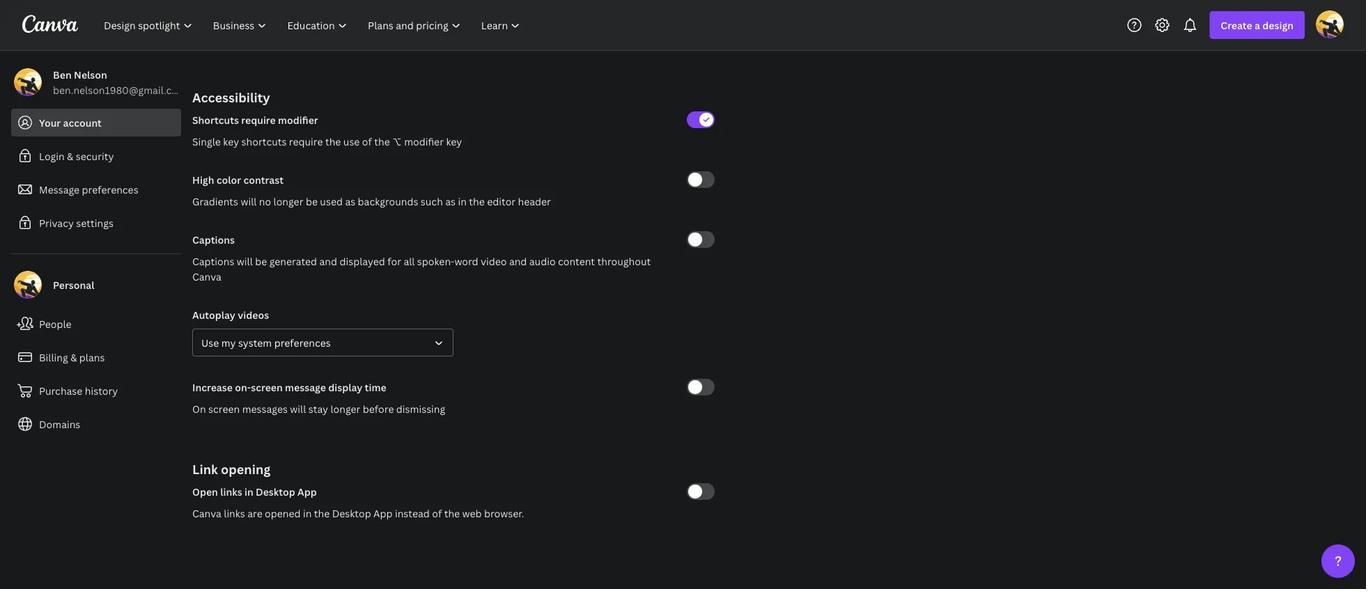 Task type: describe. For each thing, give the bounding box(es) containing it.
all
[[404, 255, 415, 268]]

throughout
[[598, 255, 651, 268]]

Use my system preferences button
[[192, 329, 454, 357]]

videos
[[238, 308, 269, 322]]

your account link
[[11, 109, 181, 137]]

single key shortcuts require the use of the ⌥ modifier key
[[192, 135, 462, 148]]

spoken-
[[417, 255, 455, 268]]

billing & plans
[[39, 351, 105, 364]]

single
[[192, 135, 221, 148]]

captions for captions
[[192, 233, 235, 246]]

open links in desktop app
[[192, 485, 317, 499]]

increase
[[192, 381, 233, 394]]

video
[[481, 255, 507, 268]]

stay
[[308, 402, 328, 416]]

privacy settings
[[39, 216, 114, 230]]

0 vertical spatial require
[[241, 113, 276, 126]]

create
[[1221, 18, 1253, 32]]

1 horizontal spatial screen
[[251, 381, 283, 394]]

personal
[[53, 278, 94, 292]]

on-
[[235, 381, 251, 394]]

preferences inside button
[[274, 336, 331, 349]]

shortcuts require modifier
[[192, 113, 318, 126]]

2 vertical spatial will
[[290, 402, 306, 416]]

will for no
[[241, 195, 257, 208]]

ben nelson image
[[1316, 10, 1344, 38]]

used
[[320, 195, 343, 208]]

0 vertical spatial preferences
[[82, 183, 138, 196]]

on
[[192, 402, 206, 416]]

light
[[318, 50, 342, 63]]

be inside 'captions will be generated and displayed for all spoken-word video and audio content throughout canva'
[[255, 255, 267, 268]]

increase on-screen message display time
[[192, 381, 386, 394]]

history
[[85, 384, 118, 398]]

0 horizontal spatial app
[[298, 485, 317, 499]]

ben nelson ben.nelson1980@gmail.com
[[53, 68, 187, 97]]

generated
[[269, 255, 317, 268]]

purchase
[[39, 384, 82, 398]]

purchase history
[[39, 384, 118, 398]]

1 vertical spatial modifier
[[404, 135, 444, 148]]

open
[[192, 485, 218, 499]]

header
[[518, 195, 551, 208]]

high color contrast
[[192, 173, 284, 186]]

your
[[39, 116, 61, 129]]

use
[[201, 336, 219, 349]]

word
[[455, 255, 478, 268]]

ben
[[53, 68, 72, 81]]

a
[[1255, 18, 1260, 32]]

use my system preferences
[[201, 336, 331, 349]]

1 horizontal spatial require
[[289, 135, 323, 148]]

nelson
[[74, 68, 107, 81]]

message
[[285, 381, 326, 394]]

login
[[39, 149, 65, 163]]

the left web
[[444, 507, 460, 520]]

0 horizontal spatial desktop
[[256, 485, 295, 499]]

dark
[[440, 50, 463, 63]]

sync with system
[[195, 50, 277, 63]]

browser.
[[484, 507, 524, 520]]

audio
[[529, 255, 556, 268]]

gradients
[[192, 195, 238, 208]]

captions will be generated and displayed for all spoken-word video and audio content throughout canva
[[192, 255, 651, 283]]

settings
[[76, 216, 114, 230]]

displayed
[[340, 255, 385, 268]]

1 as from the left
[[345, 195, 355, 208]]

instead
[[395, 507, 430, 520]]

canva inside 'captions will be generated and displayed for all spoken-word video and audio content throughout canva'
[[192, 270, 221, 283]]

such
[[421, 195, 443, 208]]

my
[[221, 336, 236, 349]]

link opening
[[192, 461, 271, 478]]

0 vertical spatial be
[[306, 195, 318, 208]]

1 horizontal spatial in
[[303, 507, 312, 520]]

create a design
[[1221, 18, 1294, 32]]

people link
[[11, 310, 181, 338]]

privacy settings link
[[11, 209, 181, 237]]

links for are
[[224, 507, 245, 520]]

1 and from the left
[[320, 255, 337, 268]]

Light button
[[318, 0, 429, 64]]

backgrounds
[[358, 195, 418, 208]]

canva links are opened in the desktop app instead of the web browser.
[[192, 507, 524, 520]]

gradients will no longer be used as backgrounds such as in the editor header
[[192, 195, 551, 208]]

display
[[328, 381, 363, 394]]

& for login
[[67, 149, 73, 163]]

the right opened
[[314, 507, 330, 520]]

ben.nelson1980@gmail.com
[[53, 83, 187, 97]]

plans
[[79, 351, 105, 364]]

billing
[[39, 351, 68, 364]]

domains link
[[11, 410, 181, 438]]

system for with
[[243, 50, 277, 63]]

1 key from the left
[[223, 135, 239, 148]]

opened
[[265, 507, 301, 520]]

login & security
[[39, 149, 114, 163]]

link
[[192, 461, 218, 478]]

& for billing
[[70, 351, 77, 364]]

messages
[[242, 402, 288, 416]]

editor
[[487, 195, 516, 208]]

your account
[[39, 116, 102, 129]]



Task type: locate. For each thing, give the bounding box(es) containing it.
modifier up single key shortcuts require the use of the ⌥ modifier key
[[278, 113, 318, 126]]

0 vertical spatial will
[[241, 195, 257, 208]]

1 vertical spatial require
[[289, 135, 323, 148]]

will for be
[[237, 255, 253, 268]]

0 horizontal spatial key
[[223, 135, 239, 148]]

top level navigation element
[[95, 11, 532, 39]]

key right single
[[223, 135, 239, 148]]

as right such
[[445, 195, 456, 208]]

with
[[220, 50, 241, 63]]

longer
[[274, 195, 303, 208], [331, 402, 361, 416]]

in right opened
[[303, 507, 312, 520]]

1 horizontal spatial desktop
[[332, 507, 371, 520]]

domains
[[39, 418, 80, 431]]

high
[[192, 173, 214, 186]]

screen up messages
[[251, 381, 283, 394]]

1 horizontal spatial longer
[[331, 402, 361, 416]]

captions
[[192, 233, 235, 246], [192, 255, 234, 268]]

shortcuts
[[242, 135, 287, 148]]

&
[[67, 149, 73, 163], [70, 351, 77, 364]]

canva
[[192, 270, 221, 283], [192, 507, 221, 520]]

captions inside 'captions will be generated and displayed for all spoken-word video and audio content throughout canva'
[[192, 255, 234, 268]]

0 vertical spatial of
[[362, 135, 372, 148]]

message preferences
[[39, 183, 138, 196]]

will left stay
[[290, 402, 306, 416]]

1 vertical spatial be
[[255, 255, 267, 268]]

0 horizontal spatial be
[[255, 255, 267, 268]]

key right ⌥
[[446, 135, 462, 148]]

shortcuts
[[192, 113, 239, 126]]

0 vertical spatial canva
[[192, 270, 221, 283]]

of right the use at left
[[362, 135, 372, 148]]

Sync with system button
[[195, 0, 307, 64]]

canva down open on the bottom left of page
[[192, 507, 221, 520]]

1 vertical spatial screen
[[208, 402, 240, 416]]

longer down display
[[331, 402, 361, 416]]

links for in
[[220, 485, 242, 499]]

key
[[223, 135, 239, 148], [446, 135, 462, 148]]

& right login
[[67, 149, 73, 163]]

billing & plans link
[[11, 344, 181, 371]]

desktop up opened
[[256, 485, 295, 499]]

preferences down login & security link
[[82, 183, 138, 196]]

the left ⌥
[[374, 135, 390, 148]]

0 horizontal spatial of
[[362, 135, 372, 148]]

0 vertical spatial modifier
[[278, 113, 318, 126]]

autoplay videos
[[192, 308, 269, 322]]

as
[[345, 195, 355, 208], [445, 195, 456, 208]]

canva up autoplay
[[192, 270, 221, 283]]

security
[[76, 149, 114, 163]]

0 horizontal spatial longer
[[274, 195, 303, 208]]

1 vertical spatial links
[[224, 507, 245, 520]]

2 key from the left
[[446, 135, 462, 148]]

1 vertical spatial &
[[70, 351, 77, 364]]

time
[[365, 381, 386, 394]]

1 vertical spatial captions
[[192, 255, 234, 268]]

2 vertical spatial in
[[303, 507, 312, 520]]

use
[[343, 135, 360, 148]]

require right shortcuts
[[289, 135, 323, 148]]

before
[[363, 402, 394, 416]]

and left displayed
[[320, 255, 337, 268]]

preferences
[[82, 183, 138, 196], [274, 336, 331, 349]]

0 vertical spatial desktop
[[256, 485, 295, 499]]

the left the use at left
[[325, 135, 341, 148]]

of
[[362, 135, 372, 148], [432, 507, 442, 520]]

captions down gradients on the top left
[[192, 233, 235, 246]]

people
[[39, 317, 71, 331]]

1 horizontal spatial app
[[374, 507, 393, 520]]

in
[[458, 195, 467, 208], [245, 485, 253, 499], [303, 507, 312, 520]]

⌥
[[392, 135, 402, 148]]

privacy
[[39, 216, 74, 230]]

1 horizontal spatial preferences
[[274, 336, 331, 349]]

0 horizontal spatial as
[[345, 195, 355, 208]]

2 captions from the top
[[192, 255, 234, 268]]

create a design button
[[1210, 11, 1305, 39]]

dismissing
[[396, 402, 445, 416]]

on screen messages will stay longer before dismissing
[[192, 402, 445, 416]]

accessibility
[[192, 89, 270, 106]]

message preferences link
[[11, 176, 181, 203]]

be left the generated
[[255, 255, 267, 268]]

in right such
[[458, 195, 467, 208]]

links down link opening at left bottom
[[220, 485, 242, 499]]

in up are on the left bottom
[[245, 485, 253, 499]]

account
[[63, 116, 102, 129]]

modifier right ⌥
[[404, 135, 444, 148]]

links
[[220, 485, 242, 499], [224, 507, 245, 520]]

captions for captions will be generated and displayed for all spoken-word video and audio content throughout canva
[[192, 255, 234, 268]]

of right instead on the bottom of the page
[[432, 507, 442, 520]]

1 vertical spatial desktop
[[332, 507, 371, 520]]

1 vertical spatial will
[[237, 255, 253, 268]]

screen down increase
[[208, 402, 240, 416]]

no
[[259, 195, 271, 208]]

preferences up the message
[[274, 336, 331, 349]]

are
[[248, 507, 262, 520]]

will
[[241, 195, 257, 208], [237, 255, 253, 268], [290, 402, 306, 416]]

content
[[558, 255, 595, 268]]

app
[[298, 485, 317, 499], [374, 507, 393, 520]]

1 vertical spatial canva
[[192, 507, 221, 520]]

contrast
[[244, 173, 284, 186]]

as right used
[[345, 195, 355, 208]]

1 vertical spatial of
[[432, 507, 442, 520]]

purchase history link
[[11, 377, 181, 405]]

system right with
[[243, 50, 277, 63]]

1 horizontal spatial and
[[509, 255, 527, 268]]

1 vertical spatial in
[[245, 485, 253, 499]]

message
[[39, 183, 79, 196]]

0 vertical spatial &
[[67, 149, 73, 163]]

0 vertical spatial system
[[243, 50, 277, 63]]

0 horizontal spatial require
[[241, 113, 276, 126]]

be left used
[[306, 195, 318, 208]]

will left the generated
[[237, 255, 253, 268]]

1 horizontal spatial as
[[445, 195, 456, 208]]

the left 'editor'
[[469, 195, 485, 208]]

will inside 'captions will be generated and displayed for all spoken-word video and audio content throughout canva'
[[237, 255, 253, 268]]

0 vertical spatial in
[[458, 195, 467, 208]]

1 vertical spatial system
[[238, 336, 272, 349]]

0 vertical spatial screen
[[251, 381, 283, 394]]

system for my
[[238, 336, 272, 349]]

2 canva from the top
[[192, 507, 221, 520]]

1 captions from the top
[[192, 233, 235, 246]]

captions up autoplay
[[192, 255, 234, 268]]

& left plans
[[70, 351, 77, 364]]

login & security link
[[11, 142, 181, 170]]

2 and from the left
[[509, 255, 527, 268]]

1 horizontal spatial be
[[306, 195, 318, 208]]

1 canva from the top
[[192, 270, 221, 283]]

and
[[320, 255, 337, 268], [509, 255, 527, 268]]

1 vertical spatial longer
[[331, 402, 361, 416]]

1 vertical spatial app
[[374, 507, 393, 520]]

require
[[241, 113, 276, 126], [289, 135, 323, 148]]

desktop left instead on the bottom of the page
[[332, 507, 371, 520]]

0 vertical spatial longer
[[274, 195, 303, 208]]

0 horizontal spatial in
[[245, 485, 253, 499]]

for
[[388, 255, 401, 268]]

0 horizontal spatial screen
[[208, 402, 240, 416]]

0 horizontal spatial and
[[320, 255, 337, 268]]

color
[[217, 173, 241, 186]]

design
[[1263, 18, 1294, 32]]

0 horizontal spatial preferences
[[82, 183, 138, 196]]

system right my
[[238, 336, 272, 349]]

opening
[[221, 461, 271, 478]]

0 vertical spatial links
[[220, 485, 242, 499]]

will left no
[[241, 195, 257, 208]]

desktop
[[256, 485, 295, 499], [332, 507, 371, 520]]

1 horizontal spatial of
[[432, 507, 442, 520]]

2 horizontal spatial in
[[458, 195, 467, 208]]

0 vertical spatial app
[[298, 485, 317, 499]]

0 vertical spatial captions
[[192, 233, 235, 246]]

1 horizontal spatial key
[[446, 135, 462, 148]]

be
[[306, 195, 318, 208], [255, 255, 267, 268]]

web
[[462, 507, 482, 520]]

longer right no
[[274, 195, 303, 208]]

Dark button
[[440, 0, 552, 64]]

app left instead on the bottom of the page
[[374, 507, 393, 520]]

2 as from the left
[[445, 195, 456, 208]]

0 horizontal spatial modifier
[[278, 113, 318, 126]]

1 horizontal spatial modifier
[[404, 135, 444, 148]]

require up shortcuts
[[241, 113, 276, 126]]

app up opened
[[298, 485, 317, 499]]

links left are on the left bottom
[[224, 507, 245, 520]]

modifier
[[278, 113, 318, 126], [404, 135, 444, 148]]

1 vertical spatial preferences
[[274, 336, 331, 349]]

and right video
[[509, 255, 527, 268]]



Task type: vqa. For each thing, say whether or not it's contained in the screenshot.


